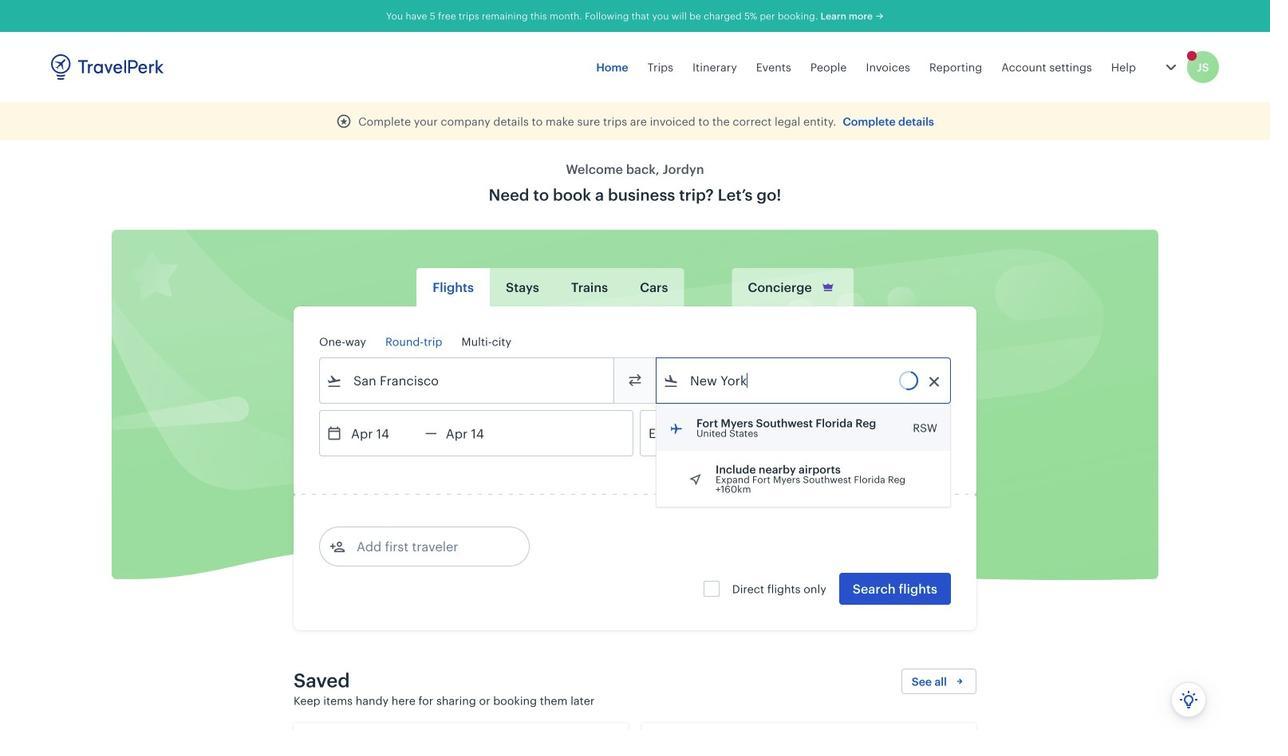 Task type: describe. For each thing, give the bounding box(es) containing it.
To search field
[[679, 368, 930, 393]]

From search field
[[342, 368, 593, 393]]

Depart text field
[[342, 411, 425, 456]]

Return text field
[[437, 411, 520, 456]]

Add first traveler search field
[[345, 534, 511, 559]]



